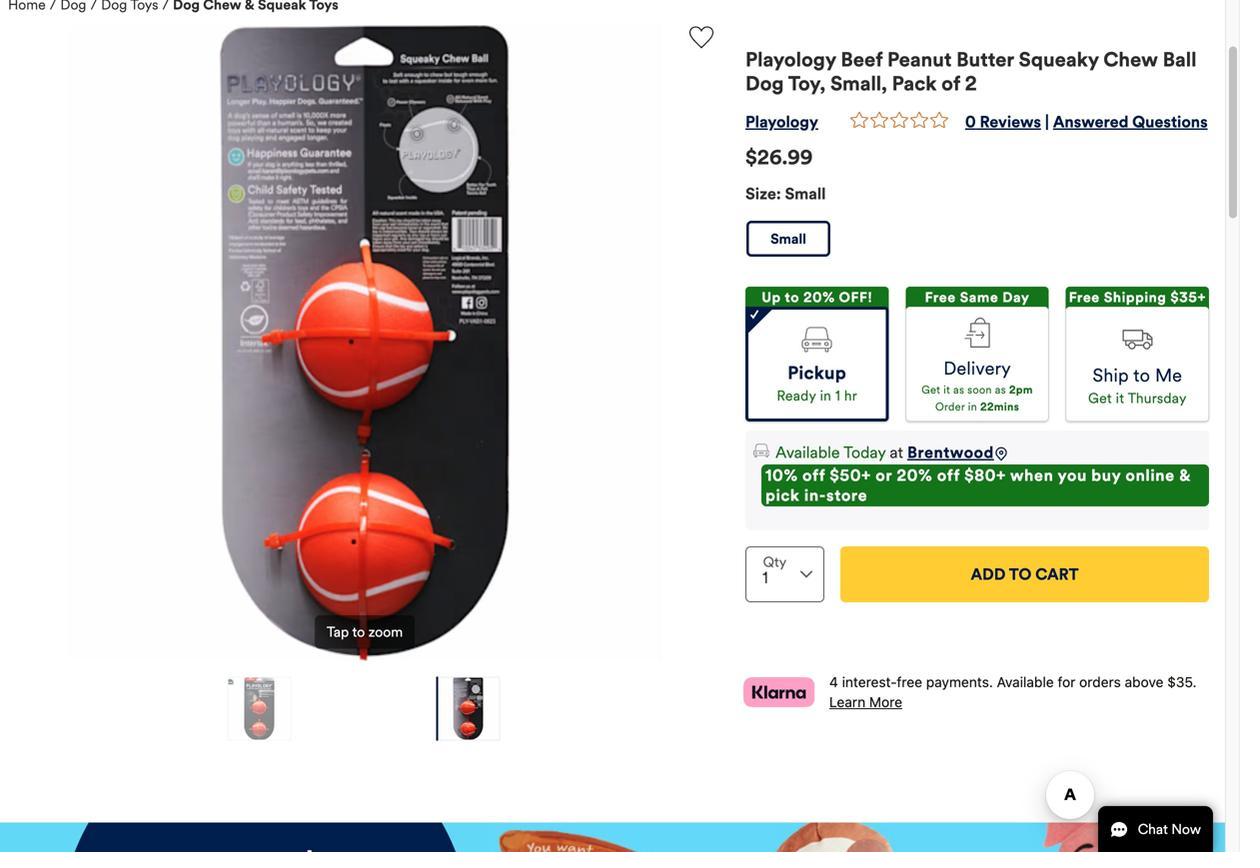 Task type: describe. For each thing, give the bounding box(es) containing it.
it inside ship to me get it thursday
[[1116, 390, 1125, 407]]

size : small
[[746, 184, 826, 204]]

10%
[[766, 465, 798, 485]]

variation-Small radio
[[747, 221, 831, 257]]

interest-
[[842, 674, 897, 691]]

brentwood button
[[908, 440, 994, 464]]

you
[[1058, 465, 1087, 485]]

icon pickup store image for pickup
[[802, 327, 832, 352]]

at
[[890, 442, 904, 462]]

to for tap
[[352, 624, 365, 641]]

4 interest-free payments. available for orders above $35. learn more
[[830, 674, 1197, 711]]

thursday
[[1128, 390, 1187, 407]]

ball
[[1163, 47, 1197, 72]]

$50+
[[830, 465, 871, 485]]

2 as from the left
[[995, 383, 1006, 397]]

online
[[1126, 465, 1175, 485]]

1 off from the left
[[803, 465, 826, 485]]

$26.99
[[746, 145, 813, 170]]

free for delivery
[[925, 289, 956, 306]]

icon delivery pin image
[[994, 447, 1008, 461]]

0 vertical spatial small
[[785, 184, 826, 204]]

tap to zoom
[[327, 624, 403, 641]]

butter
[[957, 47, 1014, 72]]

shipping
[[1104, 289, 1167, 306]]

delivery get it as soon as 2pm order in 22mins
[[922, 358, 1033, 414]]

dog
[[746, 71, 784, 96]]

get inside delivery get it as soon as 2pm order in 22mins
[[922, 383, 941, 397]]

learn more button
[[830, 694, 903, 711]]

to for ship
[[1134, 365, 1151, 387]]

ship to me get it thursday
[[1089, 365, 1187, 407]]

learn
[[830, 694, 866, 711]]

playology beef peanut butter squeaky chew ball dog toy, small, pack of 2 - thumbnail-1 image
[[228, 677, 290, 741]]

small,
[[831, 71, 887, 96]]

squeaky
[[1019, 47, 1099, 72]]

playology for playology beef peanut butter squeaky chew ball dog toy, small, pack of 2
[[746, 47, 836, 72]]

playology link
[[746, 112, 819, 132]]

playology for playology link
[[746, 112, 819, 132]]

delivery
[[944, 358, 1011, 380]]

0 vertical spatial available
[[776, 442, 840, 462]]

today
[[844, 442, 886, 462]]

store
[[827, 485, 868, 505]]

playology beef peanut butter squeaky chew ball dog toy, small, pack of 2 - thumbnail-2 image
[[437, 677, 499, 741]]

to
[[1009, 565, 1032, 585]]

zoom
[[369, 624, 403, 641]]

20% inside "10% off $50+ or 20% off $80+ when you buy online & pick in-store"
[[897, 465, 933, 485]]

option group containing delivery
[[746, 287, 1209, 422]]

or
[[876, 465, 893, 485]]

answered
[[1053, 112, 1129, 132]]

more
[[870, 694, 903, 711]]

off!
[[839, 289, 873, 306]]

2
[[965, 71, 977, 96]]

delivery-method-Pickup-Ready in 1 hr radio
[[746, 307, 889, 422]]

add
[[971, 565, 1006, 585]]

up to 20% off!
[[762, 289, 873, 306]]

it inside delivery get it as soon as 2pm order in 22mins
[[944, 383, 951, 397]]

0
[[965, 112, 976, 132]]



Task type: locate. For each thing, give the bounding box(es) containing it.
1 as from the left
[[954, 383, 965, 397]]

|
[[1045, 112, 1049, 132]]

get inside ship to me get it thursday
[[1089, 390, 1112, 407]]

for
[[1058, 674, 1076, 691]]

soon
[[968, 383, 992, 397]]

1 vertical spatial small
[[771, 230, 807, 248]]

1 horizontal spatial icon pickup store image
[[802, 327, 832, 352]]

icon pickup store image up 10%
[[754, 442, 770, 460]]

icon pickup store image for available today
[[754, 442, 770, 460]]

get down ship at right
[[1089, 390, 1112, 407]]

size
[[746, 184, 777, 204]]

1 vertical spatial $35+
[[960, 311, 995, 328]]

:
[[777, 184, 781, 204]]

playology inside 'playology beef peanut butter squeaky chew ball dog toy, small, pack of 2'
[[746, 47, 836, 72]]

to inside button
[[352, 624, 365, 641]]

20%
[[804, 289, 835, 306], [897, 465, 933, 485]]

above
[[1125, 674, 1164, 691]]

in inside pickup ready in 1 hr
[[820, 387, 832, 405]]

delivery-method-Delivery-[object Object] radio
[[906, 307, 1049, 422]]

free
[[925, 289, 956, 306], [1069, 289, 1100, 306]]

0 horizontal spatial available
[[776, 442, 840, 462]]

payments.
[[926, 674, 993, 691]]

1 vertical spatial to
[[1134, 365, 1151, 387]]

tap to zoom button
[[315, 616, 415, 649]]

$35+ down same
[[960, 311, 995, 328]]

osm klarna title image
[[744, 678, 816, 708]]

off right 10%
[[803, 465, 826, 485]]

20% down at
[[897, 465, 933, 485]]

brentwood
[[908, 442, 994, 462]]

0 vertical spatial icon pickup store image
[[802, 327, 832, 352]]

0 horizontal spatial off
[[803, 465, 826, 485]]

icon pickup store image inside the delivery-method-pickup-ready in 1 hr option
[[802, 327, 832, 352]]

2pm
[[1009, 383, 1033, 397]]

1 horizontal spatial in
[[968, 400, 977, 414]]

0 horizontal spatial $35+
[[960, 311, 995, 328]]

1 horizontal spatial 20%
[[897, 465, 933, 485]]

1 horizontal spatial $35+
[[1171, 289, 1206, 306]]

of
[[942, 71, 960, 96]]

0 horizontal spatial free
[[925, 289, 956, 306]]

pick
[[766, 485, 800, 505]]

toy,
[[788, 71, 826, 96]]

get
[[922, 383, 941, 397], [1089, 390, 1112, 407]]

small
[[785, 184, 826, 204], [771, 230, 807, 248]]

same
[[960, 289, 999, 306]]

free inside free same day $35+
[[925, 289, 956, 306]]

0 horizontal spatial as
[[954, 383, 965, 397]]

add to cart
[[971, 565, 1079, 585]]

0 horizontal spatial icon pickup store image
[[754, 442, 770, 460]]

1 horizontal spatial off
[[937, 465, 960, 485]]

order
[[936, 400, 965, 414]]

ready
[[777, 387, 816, 405]]

0 horizontal spatial it
[[944, 383, 951, 397]]

free for ship to me
[[1069, 289, 1100, 306]]

small down size : small
[[771, 230, 807, 248]]

&
[[1180, 465, 1192, 485]]

available today at brentwood
[[776, 442, 994, 462]]

22mins
[[981, 400, 1020, 414]]

playology up playology link
[[746, 47, 836, 72]]

icon check success 4 image
[[750, 309, 759, 319]]

$80+
[[965, 465, 1006, 485]]

to
[[785, 289, 800, 306], [1134, 365, 1151, 387], [352, 624, 365, 641]]

playology beef peanut butter squeaky chew ball dog toy, small, pack of 2 - carousel image #2 image
[[47, 26, 683, 661]]

0 vertical spatial $35+
[[1171, 289, 1206, 306]]

1 vertical spatial playology
[[746, 112, 819, 132]]

buy
[[1092, 465, 1121, 485]]

questions
[[1133, 112, 1208, 132]]

2 vertical spatial to
[[352, 624, 365, 641]]

2 playology from the top
[[746, 112, 819, 132]]

free
[[897, 674, 923, 691]]

playology beef peanut butter squeaky chew ball dog toy, small, pack of 2
[[746, 47, 1197, 96]]

reviews
[[980, 112, 1041, 132]]

free left same
[[925, 289, 956, 306]]

it
[[944, 383, 951, 397], [1116, 390, 1125, 407]]

in inside delivery get it as soon as 2pm order in 22mins
[[968, 400, 977, 414]]

playology
[[746, 47, 836, 72], [746, 112, 819, 132]]

when
[[1011, 465, 1054, 485]]

icon carat down image
[[801, 571, 813, 578]]

1 horizontal spatial it
[[1116, 390, 1125, 407]]

peanut
[[888, 47, 952, 72]]

1 horizontal spatial as
[[995, 383, 1006, 397]]

4
[[830, 674, 839, 691]]

0 vertical spatial 20%
[[804, 289, 835, 306]]

add to cart button
[[841, 547, 1209, 603]]

playology up '$26.99'
[[746, 112, 819, 132]]

in down the soon
[[968, 400, 977, 414]]

off down brentwood button
[[937, 465, 960, 485]]

available inside 4 interest-free payments. available for orders above $35. learn more
[[997, 674, 1054, 691]]

0 vertical spatial playology
[[746, 47, 836, 72]]

in left 1
[[820, 387, 832, 405]]

$35.
[[1168, 674, 1197, 691]]

$35+
[[1171, 289, 1206, 306], [960, 311, 995, 328]]

up
[[762, 289, 781, 306]]

0 reviews | answered questions
[[965, 112, 1208, 132]]

to right tap
[[352, 624, 365, 641]]

small inside small radio
[[771, 230, 807, 248]]

1 horizontal spatial to
[[785, 289, 800, 306]]

icon pickup store image up pickup
[[802, 327, 832, 352]]

1 horizontal spatial get
[[1089, 390, 1112, 407]]

0 horizontal spatial to
[[352, 624, 365, 641]]

as up the order
[[954, 383, 965, 397]]

2 off from the left
[[937, 465, 960, 485]]

available
[[776, 442, 840, 462], [997, 674, 1054, 691]]

pickup
[[788, 362, 847, 384]]

10% off $50+ or 20% off $80+ when you buy online & pick in-store
[[766, 465, 1192, 505]]

beef
[[841, 47, 883, 72]]

to right up
[[785, 289, 800, 306]]

pickup ready in 1 hr
[[777, 362, 858, 405]]

0 vertical spatial to
[[785, 289, 800, 306]]

20% inside option group
[[804, 289, 835, 306]]

1
[[836, 387, 841, 405]]

option group
[[746, 287, 1209, 422]]

available left the for
[[997, 674, 1054, 691]]

1 vertical spatial 20%
[[897, 465, 933, 485]]

0 horizontal spatial 20%
[[804, 289, 835, 306]]

tap
[[327, 624, 349, 641]]

in
[[820, 387, 832, 405], [968, 400, 977, 414]]

1 free from the left
[[925, 289, 956, 306]]

small right :
[[785, 184, 826, 204]]

0 horizontal spatial in
[[820, 387, 832, 405]]

icon pickup store image
[[802, 327, 832, 352], [754, 442, 770, 460]]

free left the shipping
[[1069, 289, 1100, 306]]

2 horizontal spatial to
[[1134, 365, 1151, 387]]

in-
[[805, 485, 827, 505]]

to for up
[[785, 289, 800, 306]]

me
[[1155, 365, 1183, 387]]

hr
[[845, 387, 858, 405]]

answered questions link
[[1053, 112, 1208, 132]]

get up the order
[[922, 383, 941, 397]]

orders
[[1080, 674, 1121, 691]]

pack
[[892, 71, 937, 96]]

available up 10%
[[776, 442, 840, 462]]

off
[[803, 465, 826, 485], [937, 465, 960, 485]]

$35+ right the shipping
[[1171, 289, 1206, 306]]

1 horizontal spatial free
[[1069, 289, 1100, 306]]

20% left off!
[[804, 289, 835, 306]]

cart
[[1036, 565, 1079, 585]]

to inside ship to me get it thursday
[[1134, 365, 1151, 387]]

2 free from the left
[[1069, 289, 1100, 306]]

delivery-method-Ship to Me-Get it Thursday radio
[[1066, 307, 1209, 422]]

1 playology from the top
[[746, 47, 836, 72]]

chew
[[1104, 47, 1158, 72]]

as up "22mins"
[[995, 383, 1006, 397]]

to left me
[[1134, 365, 1151, 387]]

0 horizontal spatial get
[[922, 383, 941, 397]]

$35+ inside free same day $35+
[[960, 311, 995, 328]]

free shipping $35+
[[1069, 289, 1206, 306]]

it up the order
[[944, 383, 951, 397]]

it down ship at right
[[1116, 390, 1125, 407]]

1 horizontal spatial available
[[997, 674, 1054, 691]]

day
[[1003, 289, 1030, 306]]

1 vertical spatial available
[[997, 674, 1054, 691]]

1 vertical spatial icon pickup store image
[[754, 442, 770, 460]]

as
[[954, 383, 965, 397], [995, 383, 1006, 397]]

ship
[[1093, 365, 1129, 387]]

free same day $35+
[[925, 289, 1030, 328]]



Task type: vqa. For each thing, say whether or not it's contained in the screenshot.
Butter
yes



